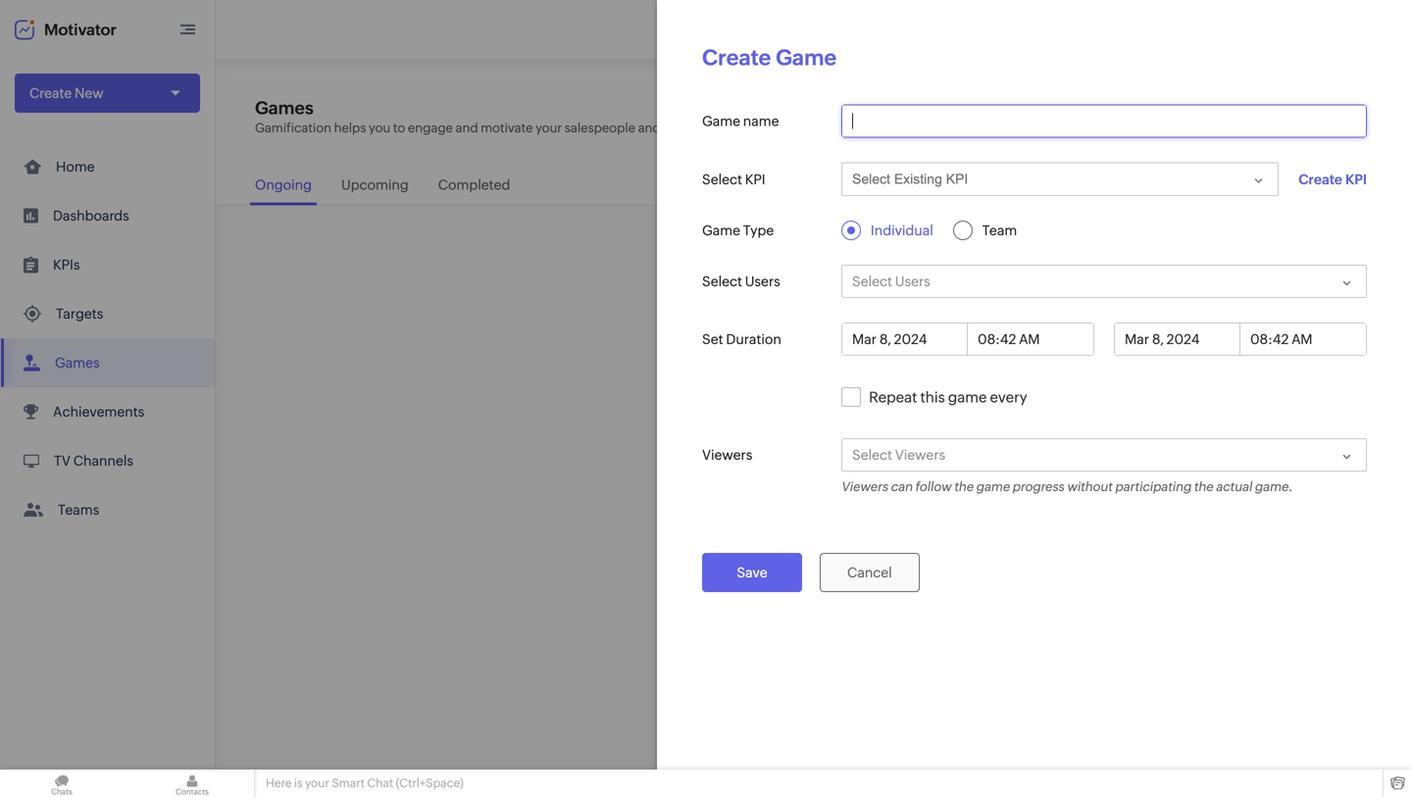 Task type: vqa. For each thing, say whether or not it's contained in the screenshot.
Links ICON in the top right of the page
no



Task type: locate. For each thing, give the bounding box(es) containing it.
0 vertical spatial games
[[255, 98, 314, 118]]

select users down game type
[[703, 274, 781, 289]]

select inside field
[[853, 447, 893, 463]]

no games found
[[750, 471, 878, 489]]

3 and from the left
[[866, 121, 889, 135]]

create inside button
[[773, 536, 815, 552]]

objectives.
[[1016, 121, 1081, 135]]

1 horizontal spatial your
[[536, 121, 562, 135]]

0 vertical spatial your
[[536, 121, 562, 135]]

1 horizontal spatial users
[[896, 274, 931, 289]]

games right no
[[775, 471, 827, 489]]

list containing home
[[0, 142, 215, 535]]

2 and from the left
[[638, 121, 661, 135]]

repeat
[[869, 389, 918, 406]]

duration
[[726, 332, 782, 347]]

game up the cancel
[[818, 536, 856, 552]]

team
[[983, 223, 1018, 238]]

actual
[[1217, 480, 1253, 495]]

the
[[939, 121, 959, 135], [955, 480, 974, 495], [1195, 480, 1214, 495]]

2 users from the left
[[896, 274, 931, 289]]

0 horizontal spatial your
[[305, 777, 330, 790]]

games down targets
[[55, 355, 100, 371]]

game.
[[1255, 480, 1293, 495]]

set duration
[[703, 332, 782, 347]]

1 vertical spatial create game
[[773, 536, 856, 552]]

select down game type
[[703, 274, 743, 289]]

the inside games gamification helps you to engage and motivate your salespeople and sales team to achieve their targets and meet to the business objectives.
[[939, 121, 959, 135]]

1 vertical spatial game
[[977, 480, 1010, 495]]

select users
[[703, 274, 781, 289], [853, 274, 931, 289]]

helps
[[334, 121, 366, 135]]

teams
[[58, 502, 99, 518]]

1 users from the left
[[745, 274, 781, 289]]

None text field
[[1241, 324, 1367, 355]]

is
[[294, 777, 303, 790]]

0 horizontal spatial games
[[55, 355, 100, 371]]

to right 'team'
[[728, 121, 741, 135]]

viewers can follow the game progress without participating the actual game.
[[842, 480, 1293, 495]]

game right this
[[949, 389, 988, 406]]

game
[[949, 389, 988, 406], [977, 480, 1010, 495]]

sales
[[664, 121, 693, 135]]

1 horizontal spatial to
[[728, 121, 741, 135]]

select kpi
[[703, 171, 766, 187]]

and
[[456, 121, 478, 135], [638, 121, 661, 135], [866, 121, 889, 135]]

users down the individual
[[896, 274, 931, 289]]

contacts image
[[130, 770, 254, 798]]

2 kpi from the left
[[1346, 171, 1368, 187]]

meet
[[891, 121, 922, 135]]

viewers up follow
[[896, 447, 946, 463]]

to right you
[[393, 121, 406, 135]]

1 vertical spatial games
[[55, 355, 100, 371]]

the left actual
[[1195, 480, 1214, 495]]

create game up name
[[703, 45, 837, 70]]

1 to from the left
[[393, 121, 406, 135]]

gamification
[[255, 121, 332, 135]]

select down the individual
[[853, 274, 893, 289]]

1 horizontal spatial select users
[[853, 274, 931, 289]]

your right motivate
[[536, 121, 562, 135]]

games inside games gamification helps you to engage and motivate your salespeople and sales team to achieve their targets and meet to the business objectives.
[[255, 98, 314, 118]]

2 vertical spatial games
[[775, 471, 827, 489]]

upcoming tab
[[337, 167, 414, 206]]

games
[[255, 98, 314, 118], [55, 355, 100, 371], [775, 471, 827, 489]]

users down type
[[745, 274, 781, 289]]

their
[[792, 121, 819, 135]]

0 horizontal spatial to
[[393, 121, 406, 135]]

0 horizontal spatial and
[[456, 121, 478, 135]]

select viewers
[[853, 447, 946, 463]]

your inside games gamification helps you to engage and motivate your salespeople and sales team to achieve their targets and meet to the business objectives.
[[536, 121, 562, 135]]

to
[[393, 121, 406, 135], [728, 121, 741, 135], [924, 121, 937, 135]]

create game up the cancel
[[773, 536, 856, 552]]

games up gamification
[[255, 98, 314, 118]]

and left meet
[[866, 121, 889, 135]]

upcoming
[[341, 177, 409, 193]]

1 vertical spatial your
[[305, 777, 330, 790]]

0 horizontal spatial kpi
[[745, 171, 766, 187]]

engage
[[408, 121, 453, 135]]

games gamification helps you to engage and motivate your salespeople and sales team to achieve their targets and meet to the business objectives.
[[255, 98, 1081, 135]]

0 vertical spatial game
[[949, 389, 988, 406]]

business
[[961, 121, 1013, 135]]

create kpi
[[1299, 171, 1368, 187]]

chat
[[367, 777, 394, 790]]

team
[[695, 121, 726, 135]]

0 horizontal spatial users
[[745, 274, 781, 289]]

1 horizontal spatial viewers
[[842, 480, 889, 495]]

to right meet
[[924, 121, 937, 135]]

the left business
[[939, 121, 959, 135]]

smart
[[332, 777, 365, 790]]

found
[[831, 471, 878, 489]]

viewers up no
[[703, 447, 753, 463]]

targets
[[56, 306, 103, 322]]

None text field
[[843, 105, 1367, 137], [968, 324, 1094, 355], [843, 105, 1367, 137], [968, 324, 1094, 355]]

your right the is
[[305, 777, 330, 790]]

2 horizontal spatial to
[[924, 121, 937, 135]]

select users down the individual
[[853, 274, 931, 289]]

and left sales in the left of the page
[[638, 121, 661, 135]]

completed tab
[[433, 167, 515, 206]]

Select Existing KPI text field
[[853, 172, 1225, 187]]

progress
[[1013, 480, 1065, 495]]

1 kpi from the left
[[745, 171, 766, 187]]

kpi
[[745, 171, 766, 187], [1346, 171, 1368, 187]]

None field
[[842, 162, 1280, 196]]

select inside field
[[853, 274, 893, 289]]

set
[[703, 332, 724, 347]]

targets
[[822, 121, 863, 135]]

viewers left can
[[842, 480, 889, 495]]

create game inside button
[[773, 536, 856, 552]]

tv channels
[[54, 453, 133, 469]]

0 horizontal spatial select users
[[703, 274, 781, 289]]

2 select users from the left
[[853, 274, 931, 289]]

tab list
[[216, 167, 1413, 206]]

and right engage
[[456, 121, 478, 135]]

set end date text field
[[1116, 324, 1241, 355]]

game type
[[703, 223, 774, 238]]

select up found
[[853, 447, 893, 463]]

create game
[[703, 45, 837, 70], [773, 536, 856, 552]]

tab list containing ongoing
[[216, 167, 1413, 206]]

kpis
[[53, 257, 80, 273]]

game up the their
[[776, 45, 837, 70]]

1 horizontal spatial and
[[638, 121, 661, 135]]

list
[[0, 142, 215, 535]]

1 horizontal spatial games
[[255, 98, 314, 118]]

2 horizontal spatial viewers
[[896, 447, 946, 463]]

create new
[[29, 85, 104, 101]]

viewers
[[703, 447, 753, 463], [896, 447, 946, 463], [842, 480, 889, 495]]

2 horizontal spatial and
[[866, 121, 889, 135]]

select
[[703, 171, 743, 187], [703, 274, 743, 289], [853, 274, 893, 289], [853, 447, 893, 463]]

here is your smart chat (ctrl+space)
[[266, 777, 464, 790]]

create
[[703, 45, 771, 70], [29, 85, 72, 101], [1299, 171, 1343, 187], [773, 536, 815, 552]]

kpi for select kpi
[[745, 171, 766, 187]]

users
[[745, 274, 781, 289], [896, 274, 931, 289]]

1 horizontal spatial kpi
[[1346, 171, 1368, 187]]

your
[[536, 121, 562, 135], [305, 777, 330, 790]]

game left progress
[[977, 480, 1010, 495]]

game
[[776, 45, 837, 70], [703, 113, 741, 129], [703, 223, 741, 238], [818, 536, 856, 552]]

the right follow
[[955, 480, 974, 495]]

ongoing tab
[[250, 167, 317, 206]]

0 horizontal spatial viewers
[[703, 447, 753, 463]]

channels
[[73, 453, 133, 469]]

1 and from the left
[[456, 121, 478, 135]]



Task type: describe. For each thing, give the bounding box(es) containing it.
game left type
[[703, 223, 741, 238]]

motivate
[[481, 121, 533, 135]]

user image
[[1352, 14, 1383, 45]]

select users inside field
[[853, 274, 931, 289]]

3 to from the left
[[924, 121, 937, 135]]

game name
[[703, 113, 780, 129]]

save
[[737, 565, 768, 581]]

games for games
[[55, 355, 100, 371]]

chats image
[[0, 770, 124, 798]]

this
[[921, 389, 946, 406]]

home
[[56, 159, 95, 175]]

here
[[266, 777, 292, 790]]

viewers for viewers can follow the game progress without participating the actual game.
[[842, 480, 889, 495]]

salespeople
[[565, 121, 636, 135]]

completed
[[438, 177, 511, 193]]

kpi for create kpi
[[1346, 171, 1368, 187]]

participating
[[1116, 480, 1192, 495]]

without
[[1067, 480, 1113, 495]]

1 select users from the left
[[703, 274, 781, 289]]

individual
[[871, 223, 934, 238]]

achieve
[[743, 121, 789, 135]]

select down 'team'
[[703, 171, 743, 187]]

can
[[891, 480, 913, 495]]

repeat this game every
[[869, 389, 1028, 406]]

follow
[[916, 480, 952, 495]]

tv
[[54, 453, 71, 469]]

users inside field
[[896, 274, 931, 289]]

achievements
[[53, 404, 144, 420]]

name
[[744, 113, 780, 129]]

motivator
[[44, 20, 117, 39]]

you
[[369, 121, 391, 135]]

type
[[744, 223, 774, 238]]

2 to from the left
[[728, 121, 741, 135]]

game inside button
[[818, 536, 856, 552]]

ongoing
[[255, 177, 312, 193]]

Select Viewers field
[[842, 439, 1368, 472]]

save button
[[703, 553, 803, 593]]

(ctrl+space)
[[396, 777, 464, 790]]

cancel button
[[820, 553, 920, 593]]

2 horizontal spatial games
[[775, 471, 827, 489]]

every
[[991, 389, 1028, 406]]

cancel
[[848, 565, 893, 581]]

set start date text field
[[843, 324, 968, 355]]

games for games gamification helps you to engage and motivate your salespeople and sales team to achieve their targets and meet to the business objectives.
[[255, 98, 314, 118]]

viewers inside 'select viewers' field
[[896, 447, 946, 463]]

Select Users field
[[842, 265, 1368, 298]]

new
[[75, 85, 104, 101]]

viewers for viewers
[[703, 447, 753, 463]]

create game button
[[747, 525, 882, 564]]

dashboards
[[53, 208, 129, 224]]

game left name
[[703, 113, 741, 129]]

0 vertical spatial create game
[[703, 45, 837, 70]]

no
[[750, 471, 772, 489]]



